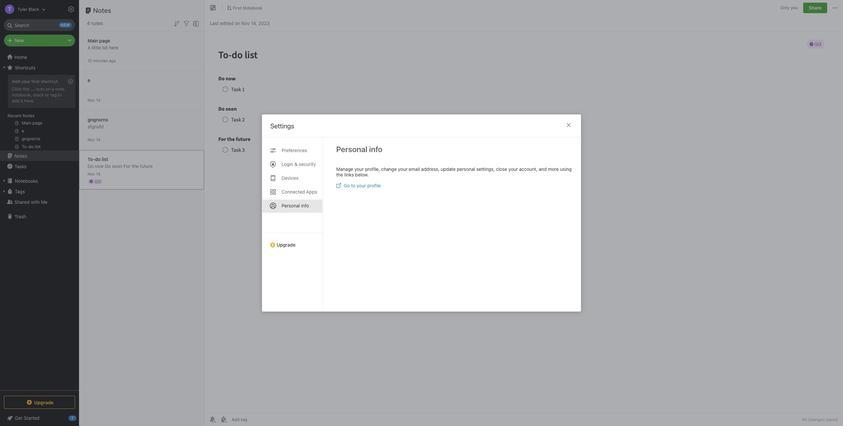 Task type: vqa. For each thing, say whether or not it's contained in the screenshot.
top 'To'
yes



Task type: locate. For each thing, give the bounding box(es) containing it.
changes
[[809, 417, 826, 423]]

gngnsrns
[[88, 117, 108, 122]]

settings,
[[477, 166, 495, 172]]

nov 14
[[88, 98, 101, 103], [88, 137, 101, 142], [88, 172, 101, 177]]

address,
[[422, 166, 440, 172]]

expand notebooks image
[[2, 178, 7, 184]]

do
[[88, 163, 94, 169], [105, 163, 111, 169]]

14 down sfgnsfd
[[96, 137, 101, 142]]

info
[[369, 145, 383, 154], [301, 203, 309, 209]]

1 horizontal spatial upgrade button
[[262, 233, 323, 251]]

1 do from the left
[[88, 163, 94, 169]]

recent notes
[[8, 113, 35, 118]]

0 vertical spatial to
[[58, 92, 62, 98]]

nov 14 up 0/3
[[88, 172, 101, 177]]

click
[[12, 86, 22, 92]]

go
[[344, 183, 350, 189]]

1 horizontal spatial to
[[351, 183, 356, 189]]

personal inside tab list
[[282, 203, 300, 209]]

group inside tree
[[0, 73, 79, 153]]

group
[[0, 73, 79, 153]]

1 14 from the top
[[96, 98, 101, 103]]

nov up 0/3
[[88, 172, 95, 177]]

add your first shortcut
[[12, 79, 58, 84]]

0 vertical spatial on
[[235, 20, 240, 26]]

nov inside note window element
[[242, 20, 250, 26]]

0 vertical spatial upgrade button
[[262, 233, 323, 251]]

do down list
[[105, 163, 111, 169]]

to right go
[[351, 183, 356, 189]]

nov
[[242, 20, 250, 26], [88, 98, 95, 103], [88, 137, 95, 142], [88, 172, 95, 177]]

1 vertical spatial on
[[46, 86, 51, 92]]

upgrade button
[[262, 233, 323, 251], [4, 396, 75, 409]]

0 vertical spatial 14
[[96, 98, 101, 103]]

notes
[[91, 20, 103, 26]]

0 horizontal spatial do
[[88, 163, 94, 169]]

1 vertical spatial nov 14
[[88, 137, 101, 142]]

shortcuts button
[[0, 62, 79, 73]]

2 nov 14 from the top
[[88, 137, 101, 142]]

notes inside 'group'
[[23, 113, 35, 118]]

shared
[[15, 199, 30, 205]]

personal info inside tab list
[[282, 203, 309, 209]]

manage
[[337, 166, 354, 172]]

your
[[21, 79, 30, 84], [355, 166, 364, 172], [398, 166, 408, 172], [509, 166, 518, 172], [357, 183, 366, 189]]

1 vertical spatial 14
[[96, 137, 101, 142]]

1 horizontal spatial the
[[132, 163, 139, 169]]

nov 14 down sfgnsfd
[[88, 137, 101, 142]]

sfgnsfd
[[88, 124, 104, 129]]

notes
[[93, 7, 111, 14], [23, 113, 35, 118], [15, 153, 27, 159]]

1 vertical spatial upgrade
[[34, 400, 54, 406]]

only
[[781, 5, 790, 10]]

update
[[441, 166, 456, 172]]

info up the profile,
[[369, 145, 383, 154]]

your right links on the left of page
[[355, 166, 364, 172]]

14 for e
[[96, 98, 101, 103]]

2 vertical spatial notes
[[15, 153, 27, 159]]

notes up notes
[[93, 7, 111, 14]]

group containing add your first shortcut
[[0, 73, 79, 153]]

0 horizontal spatial on
[[46, 86, 51, 92]]

2 vertical spatial nov 14
[[88, 172, 101, 177]]

connected
[[282, 189, 305, 195]]

10 minutes ago
[[88, 58, 116, 63]]

3 14 from the top
[[96, 172, 101, 177]]

notes up the tasks
[[15, 153, 27, 159]]

2 vertical spatial the
[[337, 172, 343, 178]]

1 horizontal spatial personal info
[[337, 145, 383, 154]]

None search field
[[9, 19, 71, 31]]

nov 14 up gngnsrns
[[88, 98, 101, 103]]

0 horizontal spatial personal info
[[282, 203, 309, 209]]

change
[[382, 166, 397, 172]]

to-
[[88, 156, 95, 162]]

0 vertical spatial notes
[[93, 7, 111, 14]]

on
[[235, 20, 240, 26], [46, 86, 51, 92]]

personal down "connected"
[[282, 203, 300, 209]]

1 vertical spatial personal info
[[282, 203, 309, 209]]

14 up 0/3
[[96, 172, 101, 177]]

notebooks link
[[0, 176, 79, 186]]

note window element
[[205, 0, 844, 427]]

Search text field
[[9, 19, 71, 31]]

14 up gngnsrns
[[96, 98, 101, 103]]

trash
[[15, 214, 26, 219]]

tab list
[[262, 137, 323, 312]]

tree
[[0, 52, 79, 390]]

tasks
[[15, 164, 27, 169]]

2023
[[259, 20, 270, 26]]

to
[[58, 92, 62, 98], [351, 183, 356, 189]]

add
[[12, 98, 19, 103]]

the
[[23, 86, 29, 92], [132, 163, 139, 169], [337, 172, 343, 178]]

a
[[52, 86, 54, 92]]

personal info down "connected"
[[282, 203, 309, 209]]

0 vertical spatial upgrade
[[277, 242, 296, 248]]

0 horizontal spatial info
[[301, 203, 309, 209]]

nov 14 for gngnsrns
[[88, 137, 101, 142]]

0 vertical spatial nov 14
[[88, 98, 101, 103]]

go to your profile button
[[337, 183, 381, 189]]

nov down e
[[88, 98, 95, 103]]

your inside 'group'
[[21, 79, 30, 84]]

info down 'connected apps'
[[301, 203, 309, 209]]

shortcuts
[[15, 65, 36, 70]]

below.
[[356, 172, 369, 178]]

manage your profile, change your email address, update personal settings, close your account, and more using the links below.
[[337, 166, 572, 178]]

tags button
[[0, 186, 79, 197]]

icon
[[36, 86, 44, 92]]

notebook,
[[12, 92, 32, 98]]

minutes
[[93, 58, 108, 63]]

1 nov 14 from the top
[[88, 98, 101, 103]]

gngnsrns sfgnsfd
[[88, 117, 108, 129]]

on right edited
[[235, 20, 240, 26]]

for
[[124, 163, 131, 169]]

0 vertical spatial personal
[[337, 145, 368, 154]]

main page a little bit here
[[88, 38, 119, 50]]

future
[[140, 163, 153, 169]]

1 vertical spatial personal
[[282, 203, 300, 209]]

1 horizontal spatial upgrade
[[277, 242, 296, 248]]

last
[[210, 20, 219, 26]]

the left ...
[[23, 86, 29, 92]]

personal info
[[337, 145, 383, 154], [282, 203, 309, 209]]

...
[[30, 86, 35, 92]]

0 horizontal spatial upgrade
[[34, 400, 54, 406]]

1 horizontal spatial info
[[369, 145, 383, 154]]

soon
[[112, 163, 123, 169]]

first
[[31, 79, 40, 84]]

first notebook
[[233, 5, 263, 10]]

10
[[88, 58, 92, 63]]

more
[[549, 166, 559, 172]]

the right "for" on the top
[[132, 163, 139, 169]]

0 horizontal spatial the
[[23, 86, 29, 92]]

1 horizontal spatial do
[[105, 163, 111, 169]]

the left links on the left of page
[[337, 172, 343, 178]]

add a reminder image
[[209, 416, 217, 424]]

1 vertical spatial the
[[132, 163, 139, 169]]

0 horizontal spatial upgrade button
[[4, 396, 75, 409]]

2 vertical spatial 14
[[96, 172, 101, 177]]

0 horizontal spatial to
[[58, 92, 62, 98]]

0 vertical spatial the
[[23, 86, 29, 92]]

nov left 14, on the top left of the page
[[242, 20, 250, 26]]

personal up manage
[[337, 145, 368, 154]]

devices
[[282, 175, 299, 181]]

2 do from the left
[[105, 163, 111, 169]]

14
[[96, 98, 101, 103], [96, 137, 101, 142], [96, 172, 101, 177]]

1 horizontal spatial on
[[235, 20, 240, 26]]

do down to-
[[88, 163, 94, 169]]

upgrade inside tab list
[[277, 242, 296, 248]]

1 vertical spatial notes
[[23, 113, 35, 118]]

upgrade
[[277, 242, 296, 248], [34, 400, 54, 406]]

your up 'click the ...' in the top of the page
[[21, 79, 30, 84]]

personal info up the profile,
[[337, 145, 383, 154]]

2 14 from the top
[[96, 137, 101, 142]]

personal
[[337, 145, 368, 154], [282, 203, 300, 209]]

first
[[233, 5, 242, 10]]

notes right recent
[[23, 113, 35, 118]]

2 horizontal spatial the
[[337, 172, 343, 178]]

nov down sfgnsfd
[[88, 137, 95, 142]]

to down note,
[[58, 92, 62, 98]]

to-do list do now do soon for the future
[[88, 156, 153, 169]]

on left a
[[46, 86, 51, 92]]

stack
[[33, 92, 44, 98]]

0 horizontal spatial personal
[[282, 203, 300, 209]]

tag
[[50, 92, 57, 98]]

nov 14 for e
[[88, 98, 101, 103]]



Task type: describe. For each thing, give the bounding box(es) containing it.
1 vertical spatial to
[[351, 183, 356, 189]]

connected apps
[[282, 189, 317, 195]]

settings image
[[67, 5, 75, 13]]

Note Editor text field
[[205, 32, 844, 413]]

14,
[[251, 20, 257, 26]]

security
[[299, 162, 316, 167]]

list
[[102, 156, 108, 162]]

ago
[[109, 58, 116, 63]]

and
[[539, 166, 547, 172]]

saved
[[827, 417, 839, 423]]

click the ...
[[12, 86, 35, 92]]

4 notes
[[87, 20, 103, 26]]

icon on a note, notebook, stack or tag to add it here.
[[12, 86, 65, 103]]

1 vertical spatial upgrade button
[[4, 396, 75, 409]]

here.
[[24, 98, 34, 103]]

notes link
[[0, 151, 79, 161]]

add
[[12, 79, 20, 84]]

0 vertical spatial info
[[369, 145, 383, 154]]

your right close in the top right of the page
[[509, 166, 518, 172]]

page
[[99, 38, 110, 43]]

tasks button
[[0, 161, 79, 172]]

profile
[[368, 183, 381, 189]]

do
[[95, 156, 101, 162]]

home link
[[0, 52, 79, 62]]

your left email
[[398, 166, 408, 172]]

tags
[[15, 189, 25, 194]]

only you
[[781, 5, 799, 10]]

expand tags image
[[2, 189, 7, 194]]

a
[[88, 45, 91, 50]]

on inside note window element
[[235, 20, 240, 26]]

personal
[[457, 166, 476, 172]]

tree containing home
[[0, 52, 79, 390]]

or
[[45, 92, 49, 98]]

here
[[109, 45, 119, 50]]

apps
[[306, 189, 317, 195]]

the inside the manage your profile, change your email address, update personal settings, close your account, and more using the links below.
[[337, 172, 343, 178]]

the inside tree
[[23, 86, 29, 92]]

close image
[[565, 121, 573, 129]]

notes inside note list element
[[93, 7, 111, 14]]

now
[[95, 163, 104, 169]]

recent
[[8, 113, 22, 118]]

all changes saved
[[803, 417, 839, 423]]

trash link
[[0, 211, 79, 222]]

0 vertical spatial personal info
[[337, 145, 383, 154]]

upgrade for the bottommost upgrade popup button
[[34, 400, 54, 406]]

little
[[92, 45, 101, 50]]

upgrade for upgrade popup button inside the tab list
[[277, 242, 296, 248]]

e
[[88, 77, 90, 83]]

add tag image
[[220, 416, 228, 424]]

last edited on nov 14, 2023
[[210, 20, 270, 26]]

links
[[345, 172, 354, 178]]

with
[[31, 199, 40, 205]]

14 for gngnsrns
[[96, 137, 101, 142]]

profile,
[[365, 166, 380, 172]]

login
[[282, 162, 294, 167]]

you
[[792, 5, 799, 10]]

settings
[[271, 122, 294, 130]]

shortcut
[[41, 79, 58, 84]]

note list element
[[79, 0, 205, 427]]

4
[[87, 20, 90, 26]]

3 nov 14 from the top
[[88, 172, 101, 177]]

1 vertical spatial info
[[301, 203, 309, 209]]

first notebook button
[[225, 3, 265, 13]]

1 horizontal spatial personal
[[337, 145, 368, 154]]

upgrade button inside tab list
[[262, 233, 323, 251]]

bit
[[102, 45, 108, 50]]

notebook
[[243, 5, 263, 10]]

it
[[21, 98, 23, 103]]

note,
[[55, 86, 65, 92]]

account,
[[520, 166, 538, 172]]

new
[[15, 38, 24, 43]]

0/3
[[95, 179, 101, 184]]

close
[[497, 166, 508, 172]]

expand note image
[[209, 4, 217, 12]]

all
[[803, 417, 808, 423]]

tab list containing preferences
[[262, 137, 323, 312]]

home
[[15, 54, 27, 60]]

on inside icon on a note, notebook, stack or tag to add it here.
[[46, 86, 51, 92]]

me
[[41, 199, 48, 205]]

preferences
[[282, 148, 307, 153]]

main
[[88, 38, 98, 43]]

login & security
[[282, 162, 316, 167]]

&
[[295, 162, 298, 167]]

notebooks
[[15, 178, 38, 184]]

the inside to-do list do now do soon for the future
[[132, 163, 139, 169]]

edited
[[220, 20, 234, 26]]

your down below.
[[357, 183, 366, 189]]

to inside icon on a note, notebook, stack or tag to add it here.
[[58, 92, 62, 98]]

share button
[[804, 3, 828, 13]]



